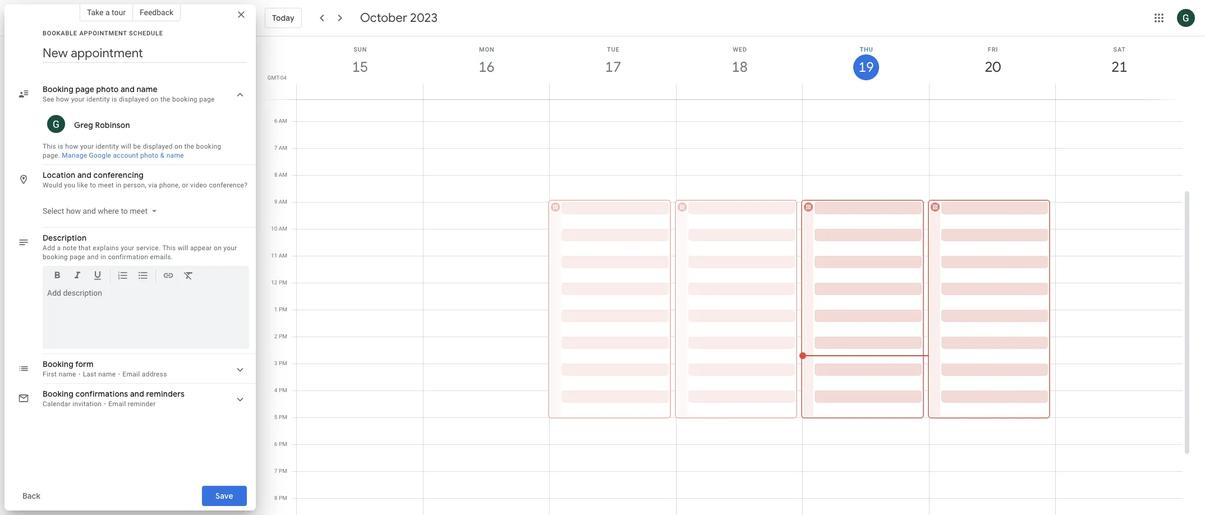Task type: describe. For each thing, give the bounding box(es) containing it.
is inside the this is how your identity will be displayed on the booking page.
[[58, 143, 63, 150]]

1
[[274, 307, 278, 313]]

in inside the description add a note that explains your service. this will appear on your booking page and in confirmation emails.
[[101, 253, 106, 261]]

9 am
[[274, 199, 287, 205]]

bookable
[[43, 30, 77, 37]]

04
[[281, 75, 287, 81]]

9
[[274, 199, 278, 205]]

last name
[[83, 371, 116, 378]]

gmt-04
[[268, 75, 287, 81]]

18
[[732, 58, 748, 76]]

21
[[1111, 58, 1128, 76]]

1 pm
[[274, 307, 287, 313]]

wednesday, october 18 element
[[727, 54, 753, 80]]

to inside popup button
[[121, 207, 128, 216]]

meet inside location and conferencing would you like to meet in person, via phone, or video conference?
[[98, 181, 114, 189]]

18 column header
[[676, 36, 804, 99]]

this is how your identity will be displayed on the booking page.
[[43, 143, 221, 159]]

wed 18
[[732, 46, 748, 76]]

be
[[133, 143, 141, 150]]

8 am
[[274, 172, 287, 178]]

11 am
[[271, 253, 287, 259]]

or
[[182, 181, 189, 189]]

conferencing
[[94, 170, 144, 180]]

take a tour
[[87, 8, 126, 17]]

name inside booking page photo and name see how your identity is displayed on the booking page
[[137, 84, 158, 94]]

pm for 12 pm
[[279, 280, 287, 286]]

italic image
[[72, 270, 83, 283]]

4 pm
[[274, 387, 287, 394]]

5
[[274, 414, 278, 421]]

7 pm
[[274, 468, 287, 474]]

page for booking
[[199, 95, 215, 103]]

october 2023
[[360, 10, 438, 26]]

this inside the description add a note that explains your service. this will appear on your booking page and in confirmation emails.
[[162, 244, 176, 252]]

how inside booking page photo and name see how your identity is displayed on the booking page
[[56, 95, 69, 103]]

sat 21
[[1111, 46, 1128, 76]]

account
[[113, 152, 139, 159]]

0 vertical spatial page
[[75, 84, 94, 94]]

wed
[[733, 46, 748, 53]]

8 for 8 pm
[[274, 495, 278, 501]]

note
[[63, 244, 77, 252]]

invitation
[[73, 400, 102, 408]]

tour
[[112, 8, 126, 17]]

2023
[[410, 10, 438, 26]]

5 pm
[[274, 414, 287, 421]]

sat
[[1114, 46, 1127, 53]]

email for email address
[[123, 371, 140, 378]]

pm for 4 pm
[[279, 387, 287, 394]]

pm for 6 pm
[[279, 441, 287, 447]]

numbered list image
[[117, 270, 129, 283]]

to inside location and conferencing would you like to meet in person, via phone, or video conference?
[[90, 181, 96, 189]]

on for name
[[151, 95, 159, 103]]

bookable appointment schedule
[[43, 30, 163, 37]]

17 column header
[[550, 36, 677, 99]]

that
[[79, 244, 91, 252]]

manage google account photo & name
[[62, 152, 184, 159]]

feedback
[[140, 8, 174, 17]]

12 pm
[[271, 280, 287, 286]]

6 for 6 pm
[[274, 441, 278, 447]]

formatting options toolbar
[[43, 266, 249, 290]]

you
[[64, 181, 75, 189]]

confirmation
[[108, 253, 148, 261]]

and inside the description add a note that explains your service. this will appear on your booking page and in confirmation emails.
[[87, 253, 99, 261]]

select how and where to meet button
[[38, 201, 161, 221]]

and up reminder at bottom
[[130, 389, 144, 399]]

photo inside booking page photo and name see how your identity is displayed on the booking page
[[96, 84, 119, 94]]

pm for 1 pm
[[279, 307, 287, 313]]

sun
[[354, 46, 367, 53]]

on for that
[[214, 244, 222, 252]]

how inside popup button
[[66, 207, 81, 216]]

4
[[274, 387, 278, 394]]

remove formatting image
[[183, 270, 194, 283]]

see
[[43, 95, 54, 103]]

a inside the description add a note that explains your service. this will appear on your booking page and in confirmation emails.
[[57, 244, 61, 252]]

take
[[87, 8, 104, 17]]

last
[[83, 371, 97, 378]]

email for email reminder
[[108, 400, 126, 408]]

8 for 8 am
[[274, 172, 278, 178]]

is inside booking page photo and name see how your identity is displayed on the booking page
[[112, 95, 117, 103]]

bulleted list image
[[138, 270, 149, 283]]

booking for booking page photo and name see how your identity is displayed on the booking page
[[43, 84, 74, 94]]

Add title text field
[[43, 45, 247, 62]]

booking confirmations and reminders
[[43, 389, 185, 399]]

manage google account photo & name link
[[62, 152, 184, 159]]

email reminder
[[108, 400, 156, 408]]

3
[[274, 360, 278, 367]]

21 column header
[[1056, 36, 1184, 99]]

video
[[190, 181, 207, 189]]

17
[[605, 58, 621, 76]]

location and conferencing would you like to meet in person, via phone, or video conference?
[[43, 170, 248, 189]]

20 column header
[[930, 36, 1057, 99]]

am for 6 am
[[279, 118, 287, 124]]

11
[[271, 253, 278, 259]]

19 column header
[[803, 36, 930, 99]]

booking form
[[43, 359, 94, 369]]

conference?
[[209, 181, 248, 189]]

confirmations
[[75, 389, 128, 399]]

page for description
[[70, 253, 85, 261]]

6 for 6 am
[[274, 118, 278, 124]]

greg robinson
[[74, 120, 130, 130]]

tuesday, october 17 element
[[601, 54, 627, 80]]

description
[[43, 233, 87, 243]]

monday, october 16 element
[[474, 54, 500, 80]]

8 pm
[[274, 495, 287, 501]]

12
[[271, 280, 278, 286]]

displayed inside booking page photo and name see how your identity is displayed on the booking page
[[119, 95, 149, 103]]

meet inside popup button
[[130, 207, 148, 216]]

and inside popup button
[[83, 207, 96, 216]]

thu
[[860, 46, 874, 53]]

october
[[360, 10, 408, 26]]

am for 7 am
[[279, 145, 287, 151]]

appointment
[[79, 30, 127, 37]]

displayed inside the this is how your identity will be displayed on the booking page.
[[143, 143, 173, 150]]

appear
[[190, 244, 212, 252]]

name down booking form
[[59, 371, 76, 378]]

2 pm
[[274, 334, 287, 340]]

tue
[[608, 46, 620, 53]]

page.
[[43, 152, 60, 159]]

emails.
[[150, 253, 173, 261]]

am for 10 am
[[279, 226, 287, 232]]

today
[[272, 13, 295, 23]]

am for 11 am
[[279, 253, 287, 259]]

15 column header
[[296, 36, 424, 99]]



Task type: vqa. For each thing, say whether or not it's contained in the screenshot.
is within the This is how your identity will be displayed on the booking page.
yes



Task type: locate. For each thing, give the bounding box(es) containing it.
a left tour
[[106, 8, 110, 17]]

0 horizontal spatial the
[[161, 95, 171, 103]]

3 pm
[[274, 360, 287, 367]]

booking page photo and name see how your identity is displayed on the booking page
[[43, 84, 215, 103]]

0 vertical spatial to
[[90, 181, 96, 189]]

reminder
[[128, 400, 156, 408]]

booking inside booking page photo and name see how your identity is displayed on the booking page
[[172, 95, 198, 103]]

1 6 from the top
[[274, 118, 278, 124]]

displayed up &
[[143, 143, 173, 150]]

2 vertical spatial booking
[[43, 253, 68, 261]]

email left address on the left of the page
[[123, 371, 140, 378]]

2 booking from the top
[[43, 359, 74, 369]]

8 up 9
[[274, 172, 278, 178]]

meet down person,
[[130, 207, 148, 216]]

booking for name
[[172, 95, 198, 103]]

via
[[148, 181, 157, 189]]

0 horizontal spatial in
[[101, 253, 106, 261]]

pm right 4
[[279, 387, 287, 394]]

7 pm from the top
[[279, 441, 287, 447]]

underline image
[[92, 270, 103, 283]]

am for 9 am
[[279, 199, 287, 205]]

name down add title text field
[[137, 84, 158, 94]]

7 up 8 pm
[[274, 468, 278, 474]]

will
[[121, 143, 132, 150], [178, 244, 188, 252]]

photo
[[96, 84, 119, 94], [140, 152, 159, 159]]

6 up 7 am
[[274, 118, 278, 124]]

add
[[43, 244, 55, 252]]

your
[[71, 95, 85, 103], [80, 143, 94, 150], [121, 244, 134, 252], [224, 244, 237, 252]]

pm for 3 pm
[[279, 360, 287, 367]]

1 horizontal spatial a
[[106, 8, 110, 17]]

this up page. at the left of page
[[43, 143, 56, 150]]

identity inside the this is how your identity will be displayed on the booking page.
[[96, 143, 119, 150]]

0 vertical spatial 7
[[274, 145, 278, 151]]

in down explains
[[101, 253, 106, 261]]

0 vertical spatial the
[[161, 95, 171, 103]]

pm for 7 pm
[[279, 468, 287, 474]]

the down add title text field
[[161, 95, 171, 103]]

your up greg
[[71, 95, 85, 103]]

this inside the this is how your identity will be displayed on the booking page.
[[43, 143, 56, 150]]

4 pm from the top
[[279, 360, 287, 367]]

pm right 5
[[279, 414, 287, 421]]

back
[[22, 491, 40, 501]]

0 vertical spatial 8
[[274, 172, 278, 178]]

google
[[89, 152, 111, 159]]

pm right 3
[[279, 360, 287, 367]]

am right 9
[[279, 199, 287, 205]]

1 vertical spatial page
[[199, 95, 215, 103]]

1 vertical spatial email
[[108, 400, 126, 408]]

1 horizontal spatial the
[[184, 143, 194, 150]]

is
[[112, 95, 117, 103], [58, 143, 63, 150]]

0 horizontal spatial photo
[[96, 84, 119, 94]]

0 vertical spatial photo
[[96, 84, 119, 94]]

email down booking confirmations and reminders
[[108, 400, 126, 408]]

7 down 6 am
[[274, 145, 278, 151]]

in
[[116, 181, 122, 189], [101, 253, 106, 261]]

1 pm from the top
[[279, 280, 287, 286]]

1 horizontal spatial this
[[162, 244, 176, 252]]

grid
[[261, 36, 1193, 515]]

9 pm from the top
[[279, 495, 287, 501]]

0 horizontal spatial will
[[121, 143, 132, 150]]

service.
[[136, 244, 161, 252]]

form
[[75, 359, 94, 369]]

the inside booking page photo and name see how your identity is displayed on the booking page
[[161, 95, 171, 103]]

1 vertical spatial a
[[57, 244, 61, 252]]

will inside the description add a note that explains your service. this will appear on your booking page and in confirmation emails.
[[178, 244, 188, 252]]

grid containing 15
[[261, 36, 1193, 515]]

thursday, october 19, today element
[[854, 54, 880, 80]]

like
[[77, 181, 88, 189]]

5 am from the top
[[279, 226, 287, 232]]

insert link image
[[163, 270, 174, 283]]

would
[[43, 181, 62, 189]]

your up manage
[[80, 143, 94, 150]]

1 am from the top
[[279, 118, 287, 124]]

reminders
[[146, 389, 185, 399]]

greg
[[74, 120, 93, 130]]

address
[[142, 371, 167, 378]]

and inside location and conferencing would you like to meet in person, via phone, or video conference?
[[77, 170, 92, 180]]

a right add
[[57, 244, 61, 252]]

2 6 from the top
[[274, 441, 278, 447]]

6
[[274, 118, 278, 124], [274, 441, 278, 447]]

&
[[160, 152, 165, 159]]

booking
[[172, 95, 198, 103], [196, 143, 221, 150], [43, 253, 68, 261]]

0 vertical spatial displayed
[[119, 95, 149, 103]]

7 am
[[274, 145, 287, 151]]

2 vertical spatial how
[[66, 207, 81, 216]]

how inside the this is how your identity will be displayed on the booking page.
[[65, 143, 78, 150]]

19
[[859, 58, 874, 76]]

2 horizontal spatial on
[[214, 244, 222, 252]]

thu 19
[[859, 46, 874, 76]]

calendar invitation
[[43, 400, 102, 408]]

0 horizontal spatial meet
[[98, 181, 114, 189]]

back button
[[13, 483, 49, 510]]

person,
[[123, 181, 147, 189]]

1 vertical spatial booking
[[43, 359, 74, 369]]

on right appear
[[214, 244, 222, 252]]

and
[[121, 84, 135, 94], [77, 170, 92, 180], [83, 207, 96, 216], [87, 253, 99, 261], [130, 389, 144, 399]]

4 am from the top
[[279, 199, 287, 205]]

1 vertical spatial meet
[[130, 207, 148, 216]]

1 vertical spatial will
[[178, 244, 188, 252]]

on inside the this is how your identity will be displayed on the booking page.
[[175, 143, 183, 150]]

6 down 5
[[274, 441, 278, 447]]

am right "10"
[[279, 226, 287, 232]]

0 vertical spatial in
[[116, 181, 122, 189]]

will up account
[[121, 143, 132, 150]]

16 column header
[[423, 36, 550, 99]]

page inside the description add a note that explains your service. this will appear on your booking page and in confirmation emails.
[[70, 253, 85, 261]]

6 am
[[274, 118, 287, 124]]

this up the emails.
[[162, 244, 176, 252]]

0 vertical spatial this
[[43, 143, 56, 150]]

6 pm from the top
[[279, 414, 287, 421]]

first name
[[43, 371, 76, 378]]

saturday, october 21 element
[[1107, 54, 1133, 80]]

1 horizontal spatial on
[[175, 143, 183, 150]]

identity up the greg robinson
[[87, 95, 110, 103]]

identity up google at the left top of page
[[96, 143, 119, 150]]

booking for that
[[43, 253, 68, 261]]

7 for 7 am
[[274, 145, 278, 151]]

phone,
[[159, 181, 180, 189]]

1 vertical spatial 8
[[274, 495, 278, 501]]

email address
[[123, 371, 167, 378]]

7 for 7 pm
[[274, 468, 278, 474]]

booking up calendar
[[43, 389, 74, 399]]

the up or
[[184, 143, 194, 150]]

robinson
[[95, 120, 130, 130]]

0 vertical spatial booking
[[172, 95, 198, 103]]

name right &
[[167, 152, 184, 159]]

0 vertical spatial 6
[[274, 118, 278, 124]]

booking inside the description add a note that explains your service. this will appear on your booking page and in confirmation emails.
[[43, 253, 68, 261]]

how
[[56, 95, 69, 103], [65, 143, 78, 150], [66, 207, 81, 216]]

1 horizontal spatial in
[[116, 181, 122, 189]]

1 horizontal spatial photo
[[140, 152, 159, 159]]

and down that
[[87, 253, 99, 261]]

1 vertical spatial on
[[175, 143, 183, 150]]

is up 'robinson' in the left top of the page
[[112, 95, 117, 103]]

0 horizontal spatial to
[[90, 181, 96, 189]]

pm right 2
[[279, 334, 287, 340]]

booking
[[43, 84, 74, 94], [43, 359, 74, 369], [43, 389, 74, 399]]

will inside the this is how your identity will be displayed on the booking page.
[[121, 143, 132, 150]]

0 vertical spatial a
[[106, 8, 110, 17]]

tue 17
[[605, 46, 621, 76]]

pm down 7 pm
[[279, 495, 287, 501]]

name right last
[[98, 371, 116, 378]]

photo left &
[[140, 152, 159, 159]]

schedule
[[129, 30, 163, 37]]

1 vertical spatial photo
[[140, 152, 159, 159]]

photo up 'robinson' in the left top of the page
[[96, 84, 119, 94]]

your inside the this is how your identity will be displayed on the booking page.
[[80, 143, 94, 150]]

on down add title text field
[[151, 95, 159, 103]]

1 vertical spatial 7
[[274, 468, 278, 474]]

description add a note that explains your service. this will appear on your booking page and in confirmation emails.
[[43, 233, 237, 261]]

sunday, october 15 element
[[347, 54, 373, 80]]

take a tour button
[[80, 3, 133, 21]]

and left where
[[83, 207, 96, 216]]

and up like
[[77, 170, 92, 180]]

page
[[75, 84, 94, 94], [199, 95, 215, 103], [70, 253, 85, 261]]

mon
[[480, 46, 495, 53]]

0 horizontal spatial is
[[58, 143, 63, 150]]

am for 8 am
[[279, 172, 287, 178]]

1 8 from the top
[[274, 172, 278, 178]]

6 pm
[[274, 441, 287, 447]]

on up or
[[175, 143, 183, 150]]

1 horizontal spatial is
[[112, 95, 117, 103]]

0 vertical spatial is
[[112, 95, 117, 103]]

in down conferencing
[[116, 181, 122, 189]]

feedback button
[[133, 3, 181, 21]]

fri 20
[[985, 46, 1001, 76]]

1 vertical spatial identity
[[96, 143, 119, 150]]

0 vertical spatial email
[[123, 371, 140, 378]]

2 8 from the top
[[274, 495, 278, 501]]

0 vertical spatial will
[[121, 143, 132, 150]]

7
[[274, 145, 278, 151], [274, 468, 278, 474]]

first
[[43, 371, 57, 378]]

displayed up 'robinson' in the left top of the page
[[119, 95, 149, 103]]

2 vertical spatial page
[[70, 253, 85, 261]]

how right see
[[56, 95, 69, 103]]

1 horizontal spatial to
[[121, 207, 128, 216]]

booking up first name
[[43, 359, 74, 369]]

0 vertical spatial how
[[56, 95, 69, 103]]

meet
[[98, 181, 114, 189], [130, 207, 148, 216]]

how right select
[[66, 207, 81, 216]]

2 am from the top
[[279, 145, 287, 151]]

your inside booking page photo and name see how your identity is displayed on the booking page
[[71, 95, 85, 103]]

where
[[98, 207, 119, 216]]

to right like
[[90, 181, 96, 189]]

pm right 1
[[279, 307, 287, 313]]

to right where
[[121, 207, 128, 216]]

am up 7 am
[[279, 118, 287, 124]]

booking up see
[[43, 84, 74, 94]]

8 down 7 pm
[[274, 495, 278, 501]]

pm up 8 pm
[[279, 468, 287, 474]]

10 am
[[271, 226, 287, 232]]

1 vertical spatial is
[[58, 143, 63, 150]]

select how and where to meet
[[43, 207, 148, 216]]

1 vertical spatial the
[[184, 143, 194, 150]]

booking inside the this is how your identity will be displayed on the booking page.
[[196, 143, 221, 150]]

1 vertical spatial how
[[65, 143, 78, 150]]

2 7 from the top
[[274, 468, 278, 474]]

1 horizontal spatial meet
[[130, 207, 148, 216]]

0 vertical spatial meet
[[98, 181, 114, 189]]

0 horizontal spatial a
[[57, 244, 61, 252]]

3 am from the top
[[279, 172, 287, 178]]

2 pm from the top
[[279, 307, 287, 313]]

identity
[[87, 95, 110, 103], [96, 143, 119, 150]]

booking inside booking page photo and name see how your identity is displayed on the booking page
[[43, 84, 74, 94]]

a inside 'button'
[[106, 8, 110, 17]]

1 vertical spatial to
[[121, 207, 128, 216]]

15
[[352, 58, 368, 76]]

meet down conferencing
[[98, 181, 114, 189]]

name
[[137, 84, 158, 94], [167, 152, 184, 159], [59, 371, 76, 378], [98, 371, 116, 378]]

sun 15
[[352, 46, 368, 76]]

0 vertical spatial on
[[151, 95, 159, 103]]

1 vertical spatial booking
[[196, 143, 221, 150]]

am down 6 am
[[279, 145, 287, 151]]

manage
[[62, 152, 87, 159]]

8 pm from the top
[[279, 468, 287, 474]]

email
[[123, 371, 140, 378], [108, 400, 126, 408]]

displayed
[[119, 95, 149, 103], [143, 143, 173, 150]]

am
[[279, 118, 287, 124], [279, 145, 287, 151], [279, 172, 287, 178], [279, 199, 287, 205], [279, 226, 287, 232], [279, 253, 287, 259]]

select
[[43, 207, 64, 216]]

will left appear
[[178, 244, 188, 252]]

on inside booking page photo and name see how your identity is displayed on the booking page
[[151, 95, 159, 103]]

1 vertical spatial displayed
[[143, 143, 173, 150]]

3 pm from the top
[[279, 334, 287, 340]]

pm right 12
[[279, 280, 287, 286]]

1 vertical spatial 6
[[274, 441, 278, 447]]

0 vertical spatial identity
[[87, 95, 110, 103]]

to
[[90, 181, 96, 189], [121, 207, 128, 216]]

0 vertical spatial booking
[[43, 84, 74, 94]]

bold image
[[52, 270, 63, 283]]

0 horizontal spatial on
[[151, 95, 159, 103]]

how up manage
[[65, 143, 78, 150]]

2 vertical spatial booking
[[43, 389, 74, 399]]

pm for 2 pm
[[279, 334, 287, 340]]

3 booking from the top
[[43, 389, 74, 399]]

6 am from the top
[[279, 253, 287, 259]]

Description text field
[[47, 289, 245, 345]]

1 horizontal spatial will
[[178, 244, 188, 252]]

booking for booking form
[[43, 359, 74, 369]]

identity inside booking page photo and name see how your identity is displayed on the booking page
[[87, 95, 110, 103]]

0 horizontal spatial this
[[43, 143, 56, 150]]

the inside the this is how your identity will be displayed on the booking page.
[[184, 143, 194, 150]]

calendar
[[43, 400, 71, 408]]

1 7 from the top
[[274, 145, 278, 151]]

friday, october 20 element
[[981, 54, 1006, 80]]

in inside location and conferencing would you like to meet in person, via phone, or video conference?
[[116, 181, 122, 189]]

2 vertical spatial on
[[214, 244, 222, 252]]

booking for booking confirmations and reminders
[[43, 389, 74, 399]]

is up page. at the left of page
[[58, 143, 63, 150]]

8
[[274, 172, 278, 178], [274, 495, 278, 501]]

and inside booking page photo and name see how your identity is displayed on the booking page
[[121, 84, 135, 94]]

1 vertical spatial in
[[101, 253, 106, 261]]

your up confirmation
[[121, 244, 134, 252]]

am up 9 am
[[279, 172, 287, 178]]

10
[[271, 226, 278, 232]]

2
[[274, 334, 278, 340]]

1 vertical spatial this
[[162, 244, 176, 252]]

am right 11
[[279, 253, 287, 259]]

pm for 5 pm
[[279, 414, 287, 421]]

1 booking from the top
[[43, 84, 74, 94]]

on inside the description add a note that explains your service. this will appear on your booking page and in confirmation emails.
[[214, 244, 222, 252]]

pm up 7 pm
[[279, 441, 287, 447]]

and up 'robinson' in the left top of the page
[[121, 84, 135, 94]]

pm for 8 pm
[[279, 495, 287, 501]]

your right appear
[[224, 244, 237, 252]]

on
[[151, 95, 159, 103], [175, 143, 183, 150], [214, 244, 222, 252]]

5 pm from the top
[[279, 387, 287, 394]]



